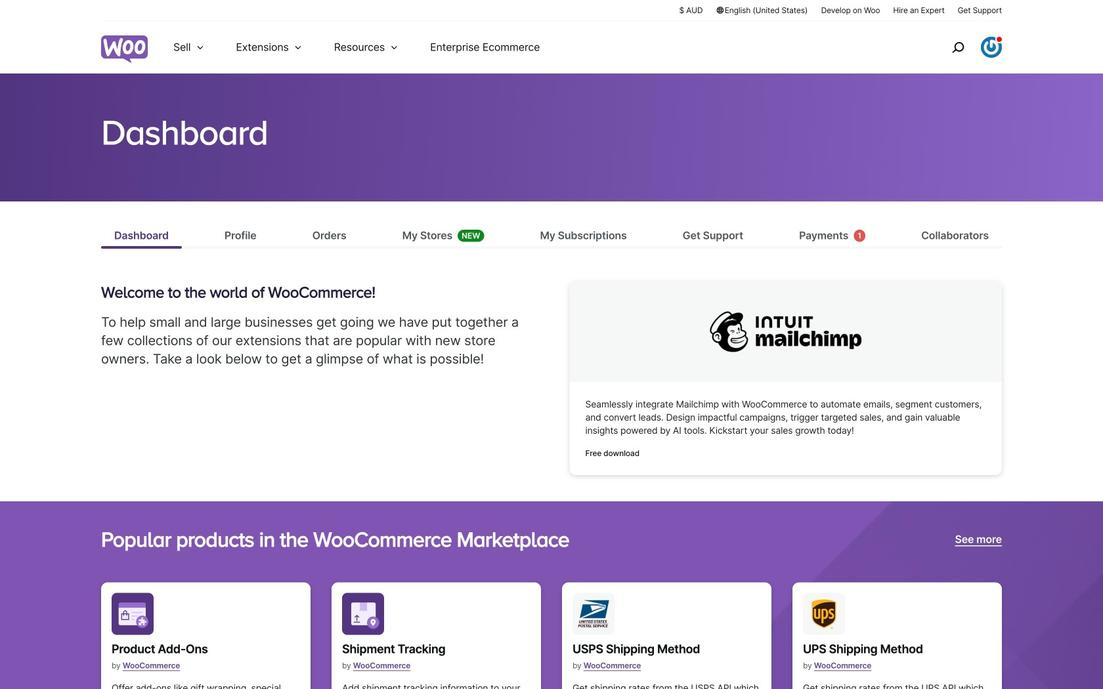 Task type: locate. For each thing, give the bounding box(es) containing it.
service navigation menu element
[[924, 26, 1002, 69]]

open account menu image
[[981, 37, 1002, 58]]



Task type: vqa. For each thing, say whether or not it's contained in the screenshot.
Search image
yes



Task type: describe. For each thing, give the bounding box(es) containing it.
search image
[[948, 37, 969, 58]]



